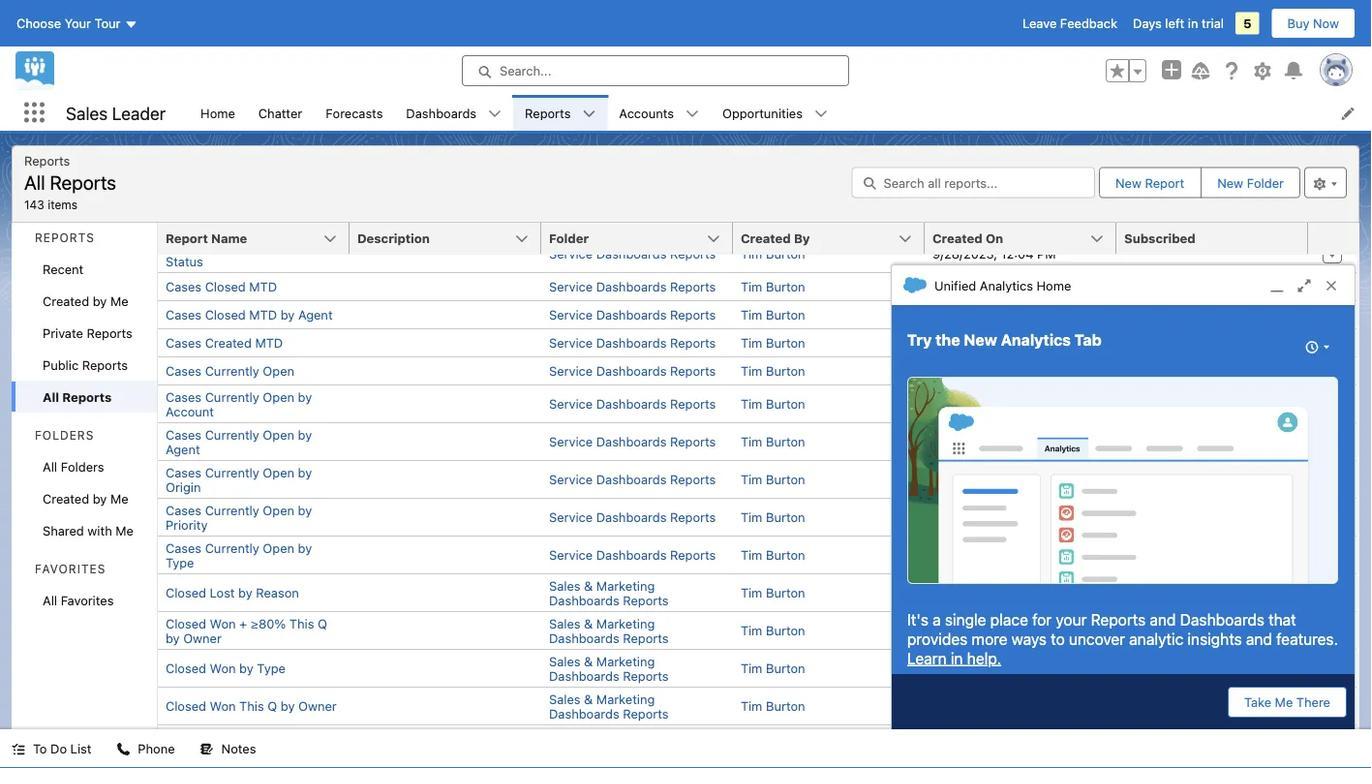 Task type: vqa. For each thing, say whether or not it's contained in the screenshot.
Open inside the Cases Currently Open by Origin
yes



Task type: describe. For each thing, give the bounding box(es) containing it.
phone
[[138, 742, 175, 756]]

all folders
[[43, 459, 104, 474]]

tim burton link for closed lost by reason
[[741, 586, 806, 600]]

it's a single place for your reports and dashboards that provides more ways to uncover analytic insights and features. learn in help.
[[908, 610, 1339, 667]]

service for cases closed mtd
[[549, 279, 593, 294]]

pm for cases currently open by type
[[1038, 548, 1056, 562]]

new report button
[[1100, 168, 1200, 197]]

reports inside public reports 'link'
[[82, 357, 128, 372]]

pm for cases currently open by priority
[[1038, 510, 1056, 525]]

folder button
[[541, 223, 733, 254]]

12:04 for cases closed mtd by agent
[[1001, 308, 1034, 322]]

uncover
[[1069, 630, 1126, 648]]

accounts
[[619, 106, 674, 120]]

cases closed mtd
[[166, 279, 277, 294]]

home link
[[189, 95, 247, 131]]

closed won this q by owner link
[[166, 699, 337, 713]]

take
[[1245, 695, 1272, 710]]

tim for cases closed mtd
[[741, 279, 763, 294]]

by
[[794, 231, 810, 246]]

cases for cases currently open by account
[[166, 389, 202, 404]]

cases currently open
[[166, 364, 295, 378]]

12:04 for closed won + ≥80% this q by owner
[[1001, 623, 1034, 638]]

phone button
[[105, 729, 187, 768]]

q inside closed won + ≥80% this q by owner
[[318, 616, 327, 631]]

home inside list
[[201, 106, 235, 120]]

closed won + ≥80% this q by owner
[[166, 616, 327, 645]]

new for new folder
[[1218, 175, 1244, 190]]

12:04 for cases currently open by type
[[1001, 548, 1034, 562]]

pm for cases closed mtd by agent
[[1038, 308, 1056, 322]]

by down closed won + ≥80% this q by owner link
[[239, 661, 254, 676]]

mtd for cases closed mtd by agent
[[249, 308, 277, 322]]

all favorites
[[43, 593, 114, 607]]

to do list
[[33, 742, 91, 756]]

unified
[[935, 278, 977, 293]]

shared with me
[[43, 523, 134, 538]]

pm for closed won by type
[[1038, 661, 1056, 676]]

reports all reports 143 items
[[24, 153, 116, 211]]

agent for cases currently open by agent
[[166, 442, 200, 456]]

currently for agent
[[205, 427, 259, 442]]

forecasts
[[326, 106, 383, 120]]

provides
[[908, 630, 968, 648]]

cases currently open by account
[[166, 389, 312, 418]]

text default image for unified analytics home
[[904, 274, 927, 297]]

accounts link
[[608, 95, 686, 131]]

trial
[[1202, 16, 1224, 31]]

notes
[[221, 742, 256, 756]]

12:04 for closed lost by reason
[[1001, 586, 1034, 600]]

more
[[972, 630, 1008, 648]]

tour
[[95, 16, 121, 31]]

reports link
[[514, 95, 583, 131]]

text default image inside dashboards list item
[[488, 107, 502, 121]]

leave
[[1023, 16, 1057, 31]]

9/28/2023, for cases closed mtd
[[933, 279, 998, 294]]

cases closed mtd by agent link
[[166, 308, 333, 322]]

tim burton for closed lost by reason
[[741, 586, 806, 600]]

service dashboards reports for cases currently open by account
[[549, 397, 716, 411]]

private reports
[[43, 325, 133, 340]]

forecasts link
[[314, 95, 395, 131]]

me up with
[[110, 491, 128, 506]]

9/28/2023, for cases currently open by priority
[[933, 510, 998, 525]]

new report
[[1116, 175, 1185, 190]]

9/28/2023, for cases currently open
[[933, 364, 998, 378]]

cases created mtd
[[166, 336, 283, 350]]

recent link
[[12, 253, 157, 285]]

closed up cases created mtd
[[205, 308, 246, 322]]

12:04 for cases currently open
[[1001, 364, 1034, 378]]

9/28/2023, 12:04 pm for cases by type and open status
[[933, 247, 1056, 261]]

to
[[1051, 630, 1065, 648]]

feedback
[[1061, 16, 1118, 31]]

cases currently open by agent link
[[166, 427, 312, 456]]

service for cases currently open by origin
[[549, 472, 593, 487]]

cases for cases by type and open status
[[166, 239, 202, 254]]

text default image for notes
[[200, 743, 214, 756]]

service dashboards reports for cases currently open by priority
[[549, 510, 716, 525]]

& for closed won + ≥80% this q by owner
[[584, 616, 593, 631]]

and inside cases by type and open status
[[255, 239, 277, 254]]

service dashboards reports link for cases currently open
[[549, 364, 716, 378]]

9/28/2023, for closed won + ≥80% this q by owner
[[933, 623, 998, 638]]

12:04 for cases by type and open status
[[1001, 247, 1034, 261]]

to
[[33, 742, 47, 756]]

created down recent
[[43, 294, 89, 308]]

days left in trial
[[1133, 16, 1224, 31]]

tim for closed won + ≥80% this q by owner
[[741, 623, 763, 638]]

service for cases currently open by type
[[549, 548, 593, 562]]

home inside dialog
[[1037, 278, 1072, 293]]

text default image inside the accounts list item
[[686, 107, 699, 121]]

9/28/2023, for cases by type and open status
[[933, 247, 998, 261]]

by up with
[[93, 491, 107, 506]]

private reports link
[[12, 317, 157, 349]]

+
[[239, 616, 247, 631]]

reports list item
[[514, 95, 608, 131]]

cases currently open by priority
[[166, 503, 312, 532]]

left
[[1166, 16, 1185, 31]]

pm for cases currently open by origin
[[1038, 472, 1056, 487]]

by inside cases by type and open status
[[205, 239, 219, 254]]

sales for closed won this q by owner
[[549, 692, 581, 706]]

subscribed
[[1125, 231, 1196, 246]]

lost
[[210, 586, 235, 600]]

created by
[[741, 231, 810, 246]]

created up cases currently open link on the top of page
[[205, 336, 252, 350]]

account
[[166, 404, 214, 418]]

sales for closed lost by reason
[[549, 578, 581, 593]]

by inside closed won + ≥80% this q by owner
[[166, 631, 180, 645]]

public
[[43, 357, 79, 372]]

9/28/2023, 12:04 pm for closed lost by reason
[[933, 586, 1056, 600]]

open for cases currently open by type
[[263, 541, 295, 555]]

reports inside it's a single place for your reports and dashboards that provides more ways to uncover analytic insights and features. learn in help.
[[1091, 610, 1146, 629]]

1 vertical spatial analytics
[[1001, 331, 1071, 349]]

9/28/2023, 12:04 pm for closed won by type
[[933, 661, 1056, 676]]

tab
[[1075, 331, 1102, 349]]

2 vertical spatial type
[[257, 661, 286, 676]]

currently for type
[[205, 541, 259, 555]]

0 horizontal spatial q
[[268, 699, 277, 713]]

learn in help. link
[[908, 649, 1002, 667]]

burton for cases currently open by type
[[766, 548, 806, 562]]

service dashboards reports for cases created mtd
[[549, 336, 716, 350]]

service for cases currently open by account
[[549, 397, 593, 411]]

reports inside all reports link
[[62, 389, 112, 404]]

burton for closed won + ≥80% this q by owner
[[766, 623, 806, 638]]

tim burton link for closed won + ≥80% this q by owner
[[741, 623, 806, 638]]

folders inside all folders link
[[61, 459, 104, 474]]

take me there
[[1245, 695, 1331, 710]]

sales & marketing dashboards reports link for closed won this q by owner
[[549, 692, 669, 721]]

tim burton link for cases closed mtd by agent
[[741, 308, 806, 322]]

created on button
[[925, 223, 1117, 254]]

in inside it's a single place for your reports and dashboards that provides more ways to uncover analytic insights and features. learn in help.
[[951, 649, 963, 667]]

by inside cases currently open by type
[[298, 541, 312, 555]]

service dashboards reports for cases closed mtd
[[549, 279, 716, 294]]

1 currently from the top
[[205, 364, 259, 378]]

choose
[[16, 16, 61, 31]]

tim for cases currently open by origin
[[741, 472, 763, 487]]

cases currently open by origin
[[166, 465, 312, 494]]

service for cases currently open by priority
[[549, 510, 593, 525]]

tim for cases currently open by agent
[[741, 434, 763, 449]]

closed lost by reason
[[166, 586, 299, 600]]

cases for cases currently open by agent
[[166, 427, 202, 442]]

won for this
[[210, 699, 236, 713]]

new folder button
[[1201, 167, 1301, 198]]

burton for closed lost by reason
[[766, 586, 806, 600]]

it's
[[908, 610, 929, 629]]

9/28/2023, 12:04 pm for cases closed mtd
[[933, 279, 1056, 294]]

cases currently open by account link
[[166, 389, 312, 418]]

marketing for closed won this q by owner
[[597, 692, 655, 706]]

service dashboards reports link for cases closed mtd by agent
[[549, 308, 716, 322]]

accounts list item
[[608, 95, 711, 131]]

unified analytics home image
[[908, 377, 1339, 584]]

text default image for reports
[[583, 107, 596, 121]]

by up "private reports"
[[93, 294, 107, 308]]

& for closed lost by reason
[[584, 578, 593, 593]]

origin
[[166, 480, 201, 494]]

learn
[[908, 649, 947, 667]]

on
[[986, 231, 1004, 246]]

new inside unified analytics home dialog
[[964, 331, 998, 349]]

service dashboards reports link for cases currently open by agent
[[549, 434, 716, 449]]

0 vertical spatial favorites
[[35, 562, 106, 576]]

service dashboards reports link for cases currently open by account
[[549, 397, 716, 411]]

currently for account
[[205, 389, 259, 404]]

pm for closed lost by reason
[[1038, 586, 1056, 600]]

9/28/2023, 12:04 pm for cases currently open by account
[[933, 397, 1056, 411]]

single
[[945, 610, 987, 629]]

description
[[357, 231, 430, 246]]

burton for cases currently open by origin
[[766, 472, 806, 487]]

report name
[[166, 231, 247, 246]]

unified analytics home
[[935, 278, 1072, 293]]

all favorites link
[[12, 584, 157, 616]]

& for closed won by type
[[584, 654, 593, 668]]

tim burton for cases currently open by account
[[741, 397, 806, 411]]

9/28/2023, 12:04 pm for cases currently open by type
[[933, 548, 1056, 562]]

9/28/2023, 12:04 pm for cases currently open by origin
[[933, 472, 1056, 487]]

created up shared
[[43, 491, 89, 506]]

9/28/2023, for cases currently open by account
[[933, 397, 998, 411]]

choose your tour
[[16, 16, 121, 31]]

buy now button
[[1271, 8, 1356, 39]]

all inside reports all reports 143 items
[[24, 170, 45, 193]]



Task type: locate. For each thing, give the bounding box(es) containing it.
sales & marketing dashboards reports link for closed won + ≥80% this q by owner
[[549, 616, 669, 645]]

0 horizontal spatial new
[[964, 331, 998, 349]]

0 vertical spatial owner
[[183, 631, 222, 645]]

in right left on the right of page
[[1188, 16, 1199, 31]]

3 tim burton link from the top
[[741, 308, 806, 322]]

cases inside cases currently open by account
[[166, 389, 202, 404]]

by right the lost
[[238, 586, 253, 600]]

service for cases currently open
[[549, 364, 593, 378]]

take me there link
[[1228, 687, 1347, 718]]

cell
[[350, 234, 541, 272], [1117, 234, 1309, 272], [350, 272, 541, 300], [1117, 272, 1309, 300], [350, 300, 541, 328], [1117, 300, 1309, 328], [350, 328, 541, 356], [1117, 328, 1309, 356], [350, 356, 541, 385], [1117, 356, 1309, 385], [350, 385, 541, 422], [1117, 385, 1309, 422], [350, 422, 541, 460], [1117, 422, 1309, 460], [350, 460, 541, 498], [1117, 460, 1309, 498], [350, 498, 541, 536], [1117, 498, 1309, 536], [350, 536, 541, 573], [1117, 536, 1309, 573], [350, 573, 541, 611], [1117, 573, 1309, 611], [350, 611, 541, 649], [1117, 611, 1309, 649], [350, 649, 541, 687], [1117, 649, 1309, 687], [350, 687, 541, 725], [925, 687, 1117, 725], [1117, 687, 1309, 725], [350, 725, 541, 762], [541, 725, 733, 762], [733, 725, 925, 762], [925, 725, 1117, 762], [1117, 725, 1309, 762], [1309, 725, 1357, 762]]

tim burton link
[[741, 247, 806, 261], [741, 279, 806, 294], [741, 308, 806, 322], [741, 336, 806, 350], [741, 364, 806, 378], [741, 397, 806, 411], [741, 434, 806, 449], [741, 472, 806, 487], [741, 510, 806, 525], [741, 548, 806, 562], [741, 586, 806, 600], [741, 623, 806, 638], [741, 661, 806, 676], [741, 699, 806, 713]]

currently down the cases currently open by origin
[[205, 503, 259, 517]]

8 pm from the top
[[1038, 472, 1056, 487]]

2 currently from the top
[[205, 389, 259, 404]]

9 pm from the top
[[1038, 510, 1056, 525]]

home down created on button
[[1037, 278, 1072, 293]]

9/28/2023, 12:04 pm for cases currently open by agent
[[933, 434, 1056, 449]]

by up cases created mtd
[[281, 308, 295, 322]]

cases closed mtd link
[[166, 279, 277, 294]]

open inside cases currently open by agent
[[263, 427, 295, 442]]

9 9/28/2023, from the top
[[933, 510, 998, 525]]

3 tim from the top
[[741, 308, 763, 322]]

folders up all folders
[[35, 429, 94, 442]]

text default image inside opportunities list item
[[815, 107, 828, 121]]

1 vertical spatial this
[[239, 699, 264, 713]]

currently down cases currently open by priority 'link'
[[205, 541, 259, 555]]

currently inside cases currently open by type
[[205, 541, 259, 555]]

cases
[[166, 239, 202, 254], [166, 279, 202, 294], [166, 308, 202, 322], [166, 336, 202, 350], [166, 364, 202, 378], [166, 389, 202, 404], [166, 427, 202, 442], [166, 465, 202, 480], [166, 503, 202, 517], [166, 541, 202, 555]]

1 horizontal spatial agent
[[298, 308, 333, 322]]

with
[[88, 523, 112, 538]]

12 pm from the top
[[1038, 623, 1056, 638]]

tim for cases currently open
[[741, 364, 763, 378]]

7 9/28/2023, from the top
[[933, 434, 998, 449]]

11 burton from the top
[[766, 586, 806, 600]]

3 sales & marketing dashboards reports link from the top
[[549, 654, 669, 683]]

pm for cases currently open
[[1038, 364, 1056, 378]]

5 cases from the top
[[166, 364, 202, 378]]

open up reason
[[263, 541, 295, 555]]

0 horizontal spatial agent
[[166, 442, 200, 456]]

leader
[[112, 102, 166, 123]]

cases up priority
[[166, 465, 202, 480]]

5 burton from the top
[[766, 364, 806, 378]]

12 tim burton link from the top
[[741, 623, 806, 638]]

tim burton link for closed won by type
[[741, 661, 806, 676]]

2 tim burton from the top
[[741, 279, 806, 294]]

created by me link for private
[[12, 285, 157, 317]]

2 12:04 from the top
[[1001, 279, 1034, 294]]

type inside cases currently open by type
[[166, 555, 194, 570]]

11 tim from the top
[[741, 586, 763, 600]]

0 vertical spatial home
[[201, 106, 235, 120]]

3 currently from the top
[[205, 427, 259, 442]]

0 vertical spatial created by me
[[43, 294, 128, 308]]

1 vertical spatial created by me link
[[12, 482, 157, 514]]

2 vertical spatial mtd
[[255, 336, 283, 350]]

1 horizontal spatial in
[[1188, 16, 1199, 31]]

closed up phone
[[166, 699, 206, 713]]

4 marketing from the top
[[597, 692, 655, 706]]

9/28/2023, 12:04 pm for cases created mtd
[[933, 336, 1056, 350]]

open down the cases currently open by origin
[[263, 503, 295, 517]]

closed down closed lost by reason link
[[166, 616, 206, 631]]

reports inside private reports link
[[87, 325, 133, 340]]

1 sales & marketing dashboards reports from the top
[[549, 578, 669, 607]]

q right ≥80%
[[318, 616, 327, 631]]

tim burton for cases currently open
[[741, 364, 806, 378]]

cases down priority
[[166, 541, 202, 555]]

8 tim burton from the top
[[741, 472, 806, 487]]

0 horizontal spatial home
[[201, 106, 235, 120]]

1 vertical spatial favorites
[[61, 593, 114, 607]]

tim burton link for cases currently open by agent
[[741, 434, 806, 449]]

text default image left to
[[12, 743, 25, 756]]

by down "closed won by type" in the bottom left of the page
[[281, 699, 295, 713]]

report up subscribed
[[1146, 175, 1185, 190]]

cases currently open by type
[[166, 541, 312, 570]]

closed left the lost
[[166, 586, 206, 600]]

6 currently from the top
[[205, 541, 259, 555]]

2 burton from the top
[[766, 279, 806, 294]]

0 vertical spatial folder
[[1247, 175, 1285, 190]]

9/28/2023, for closed won by type
[[933, 661, 998, 676]]

do
[[50, 742, 67, 756]]

currently inside the cases currently open by origin
[[205, 465, 259, 480]]

won for +
[[210, 616, 236, 631]]

1 won from the top
[[210, 616, 236, 631]]

9 tim from the top
[[741, 510, 763, 525]]

0 horizontal spatial folder
[[549, 231, 589, 246]]

5
[[1244, 16, 1252, 31]]

recent
[[43, 262, 84, 276]]

service dashboards reports for cases currently open by type
[[549, 548, 716, 562]]

tim burton
[[741, 247, 806, 261], [741, 279, 806, 294], [741, 308, 806, 322], [741, 336, 806, 350], [741, 364, 806, 378], [741, 397, 806, 411], [741, 434, 806, 449], [741, 472, 806, 487], [741, 510, 806, 525], [741, 548, 806, 562], [741, 586, 806, 600], [741, 623, 806, 638], [741, 661, 806, 676], [741, 699, 806, 713]]

12:04 for cases currently open by account
[[1001, 397, 1034, 411]]

cases for cases created mtd
[[166, 336, 202, 350]]

try the new analytics tab
[[908, 331, 1102, 349]]

this inside closed won + ≥80% this q by owner
[[289, 616, 314, 631]]

folder inside "button"
[[1247, 175, 1285, 190]]

currently down cases created mtd
[[205, 364, 259, 378]]

open inside cases currently open by priority
[[263, 503, 295, 517]]

text default image down search...
[[488, 107, 502, 121]]

cases down cases currently open
[[166, 389, 202, 404]]

1 horizontal spatial type
[[223, 239, 251, 254]]

all up shared
[[43, 459, 57, 474]]

shared with me link
[[12, 514, 157, 546]]

notes button
[[189, 729, 268, 768]]

burton for closed won this q by owner
[[766, 699, 806, 713]]

service dashboards reports link for cases closed mtd
[[549, 279, 716, 294]]

cases by type and open status link
[[166, 239, 312, 268]]

tim burton for cases currently open by type
[[741, 548, 806, 562]]

6 9/28/2023, 12:04 pm from the top
[[933, 397, 1056, 411]]

pm for closed won + ≥80% this q by owner
[[1038, 623, 1056, 638]]

3 service from the top
[[549, 308, 593, 322]]

13 tim burton from the top
[[741, 661, 806, 676]]

sales & marketing dashboards reports for closed won this q by owner
[[549, 692, 669, 721]]

0 vertical spatial and
[[255, 239, 277, 254]]

type inside cases by type and open status
[[223, 239, 251, 254]]

4 pm from the top
[[1038, 336, 1056, 350]]

tim burton link for cases closed mtd
[[741, 279, 806, 294]]

4 12:04 from the top
[[1001, 336, 1034, 350]]

0 vertical spatial created by me link
[[12, 285, 157, 317]]

open down cases currently open by agent
[[263, 465, 295, 480]]

11 9/28/2023, 12:04 pm from the top
[[933, 586, 1056, 600]]

cases currently open by priority link
[[166, 503, 312, 532]]

insights
[[1188, 630, 1243, 648]]

folder
[[1247, 175, 1285, 190], [549, 231, 589, 246]]

currently down cases currently open link on the top of page
[[205, 389, 259, 404]]

8 tim burton link from the top
[[741, 472, 806, 487]]

open up cases currently open by account
[[263, 364, 295, 378]]

service dashboards reports
[[549, 247, 716, 261], [549, 279, 716, 294], [549, 308, 716, 322], [549, 336, 716, 350], [549, 364, 716, 378], [549, 397, 716, 411], [549, 434, 716, 449], [549, 472, 716, 487], [549, 510, 716, 525], [549, 548, 716, 562]]

new inside "button"
[[1218, 175, 1244, 190]]

0 horizontal spatial owner
[[183, 631, 222, 645]]

cases for cases currently open
[[166, 364, 202, 378]]

2 vertical spatial and
[[1247, 630, 1273, 648]]

closed down cases by type and open status
[[205, 279, 246, 294]]

7 12:04 from the top
[[1001, 434, 1034, 449]]

13 tim burton link from the top
[[741, 661, 806, 676]]

Search all reports... text field
[[852, 167, 1096, 198]]

marketing for closed won + ≥80% this q by owner
[[597, 616, 655, 631]]

9/28/2023, 12:04 pm for closed won + ≥80% this q by owner
[[933, 623, 1056, 638]]

10 service from the top
[[549, 548, 593, 562]]

5 service dashboards reports link from the top
[[549, 364, 716, 378]]

me up "private reports"
[[110, 294, 128, 308]]

open inside the cases currently open by origin
[[263, 465, 295, 480]]

2 horizontal spatial and
[[1247, 630, 1273, 648]]

10 9/28/2023, from the top
[[933, 548, 998, 562]]

3 cases from the top
[[166, 308, 202, 322]]

1 text default image from the left
[[583, 107, 596, 121]]

public reports link
[[12, 349, 157, 381]]

analytics down on
[[980, 278, 1034, 293]]

9 tim burton link from the top
[[741, 510, 806, 525]]

q down "closed won by type" in the bottom left of the page
[[268, 699, 277, 713]]

text default image inside 'to do list' "button"
[[12, 743, 25, 756]]

text default image left accounts
[[583, 107, 596, 121]]

cases inside cases currently open by priority
[[166, 503, 202, 517]]

10 pm from the top
[[1038, 548, 1056, 562]]

text default image
[[583, 107, 596, 121], [815, 107, 828, 121]]

by right status
[[205, 239, 219, 254]]

5 tim burton from the top
[[741, 364, 806, 378]]

owner inside closed won + ≥80% this q by owner
[[183, 631, 222, 645]]

new folder
[[1218, 175, 1285, 190]]

that
[[1269, 610, 1297, 629]]

your
[[65, 16, 91, 31]]

cases for cases currently open by type
[[166, 541, 202, 555]]

11 12:04 from the top
[[1001, 586, 1034, 600]]

leave feedback link
[[1023, 16, 1118, 31]]

≥80%
[[251, 616, 286, 631]]

5 currently from the top
[[205, 503, 259, 517]]

3 service dashboards reports link from the top
[[549, 308, 716, 322]]

open inside cases currently open by type
[[263, 541, 295, 555]]

help.
[[967, 649, 1002, 667]]

text default image left unified
[[904, 274, 927, 297]]

text default image right accounts
[[686, 107, 699, 121]]

0 vertical spatial q
[[318, 616, 327, 631]]

currently inside cases currently open by account
[[205, 389, 259, 404]]

closed inside closed won + ≥80% this q by owner
[[166, 616, 206, 631]]

sales & marketing dashboards reports
[[549, 578, 669, 607], [549, 616, 669, 645], [549, 654, 669, 683], [549, 692, 669, 721]]

10 service dashboards reports link from the top
[[549, 548, 716, 562]]

group
[[1106, 59, 1147, 82]]

5 pm from the top
[[1038, 364, 1056, 378]]

text default image right opportunities
[[815, 107, 828, 121]]

2 9/28/2023, 12:04 pm from the top
[[933, 279, 1056, 294]]

sales leader
[[66, 102, 166, 123]]

0 vertical spatial folders
[[35, 429, 94, 442]]

pm for cases by type and open status
[[1038, 247, 1056, 261]]

me right take
[[1275, 695, 1294, 710]]

2 sales & marketing dashboards reports from the top
[[549, 616, 669, 645]]

1 tim burton link from the top
[[741, 247, 806, 261]]

2 cases from the top
[[166, 279, 202, 294]]

service
[[549, 247, 593, 261], [549, 279, 593, 294], [549, 308, 593, 322], [549, 336, 593, 350], [549, 364, 593, 378], [549, 397, 593, 411], [549, 434, 593, 449], [549, 472, 593, 487], [549, 510, 593, 525], [549, 548, 593, 562]]

currently for origin
[[205, 465, 259, 480]]

for
[[1033, 610, 1052, 629]]

9 burton from the top
[[766, 510, 806, 525]]

by inside cases currently open by agent
[[298, 427, 312, 442]]

service dashboards reports link for cases currently open by type
[[549, 548, 716, 562]]

folders up shared with me link
[[61, 459, 104, 474]]

agent
[[298, 308, 333, 322], [166, 442, 200, 456]]

created by me down all folders link
[[43, 491, 128, 506]]

shared
[[43, 523, 84, 538]]

by inside the cases currently open by origin
[[298, 465, 312, 480]]

currently
[[205, 364, 259, 378], [205, 389, 259, 404], [205, 427, 259, 442], [205, 465, 259, 480], [205, 503, 259, 517], [205, 541, 259, 555]]

1 horizontal spatial this
[[289, 616, 314, 631]]

1 vertical spatial and
[[1150, 610, 1176, 629]]

all down shared
[[43, 593, 57, 607]]

unified analytics home dialog
[[891, 264, 1356, 729]]

cases for cases closed mtd
[[166, 279, 202, 294]]

to do list button
[[0, 729, 103, 768]]

3 won from the top
[[210, 699, 236, 713]]

1 vertical spatial folders
[[61, 459, 104, 474]]

cases up account
[[166, 364, 202, 378]]

tim burton link for cases currently open by priority
[[741, 510, 806, 525]]

1 horizontal spatial new
[[1116, 175, 1142, 190]]

by inside cases currently open by account
[[298, 389, 312, 404]]

open right name
[[280, 239, 312, 254]]

0 vertical spatial agent
[[298, 308, 333, 322]]

won down closed won + ≥80% this q by owner link
[[210, 661, 236, 676]]

tim burton link for cases currently open by origin
[[741, 472, 806, 487]]

analytics
[[980, 278, 1034, 293], [1001, 331, 1071, 349]]

1 tim from the top
[[741, 247, 763, 261]]

created by me link up "shared with me"
[[12, 482, 157, 514]]

cases for cases currently open by origin
[[166, 465, 202, 480]]

burton for cases created mtd
[[766, 336, 806, 350]]

tim burton for closed won + ≥80% this q by owner
[[741, 623, 806, 638]]

created by me link for shared
[[12, 482, 157, 514]]

1 horizontal spatial folder
[[1247, 175, 1285, 190]]

analytics left tab
[[1001, 331, 1071, 349]]

in
[[1188, 16, 1199, 31], [951, 649, 963, 667]]

all folders link
[[12, 450, 157, 482]]

now
[[1314, 16, 1340, 31]]

9/28/2023, for cases currently open by origin
[[933, 472, 998, 487]]

12 12:04 from the top
[[1001, 623, 1034, 638]]

7 service dashboards reports link from the top
[[549, 434, 716, 449]]

tim burton for closed won by type
[[741, 661, 806, 676]]

favorites down "shared with me"
[[61, 593, 114, 607]]

8 9/28/2023, 12:04 pm from the top
[[933, 472, 1056, 487]]

tim for cases by type and open status
[[741, 247, 763, 261]]

1 9/28/2023, from the top
[[933, 247, 998, 261]]

1 12:04 from the top
[[1001, 247, 1034, 261]]

0 horizontal spatial this
[[239, 699, 264, 713]]

text default image
[[488, 107, 502, 121], [686, 107, 699, 121], [904, 274, 927, 297], [12, 743, 25, 756], [117, 743, 130, 756], [200, 743, 214, 756]]

currently inside cases currently open by priority
[[205, 503, 259, 517]]

by inside cases currently open by priority
[[298, 503, 312, 517]]

there
[[1297, 695, 1331, 710]]

report
[[1146, 175, 1185, 190], [166, 231, 208, 246]]

me right with
[[116, 523, 134, 538]]

sales for closed won + ≥80% this q by owner
[[549, 616, 581, 631]]

1 vertical spatial won
[[210, 661, 236, 676]]

143
[[24, 198, 44, 211]]

won for by
[[210, 661, 236, 676]]

1 horizontal spatial q
[[318, 616, 327, 631]]

created by me link up "private reports"
[[12, 285, 157, 317]]

marketing for closed lost by reason
[[597, 578, 655, 593]]

reports inside reports link
[[525, 106, 571, 120]]

0 horizontal spatial type
[[166, 555, 194, 570]]

mtd up cases closed mtd by agent
[[249, 279, 277, 294]]

9/28/2023, for cases currently open by type
[[933, 548, 998, 562]]

tim burton for cases currently open by origin
[[741, 472, 806, 487]]

all for all folders
[[43, 459, 57, 474]]

10 12:04 from the top
[[1001, 548, 1034, 562]]

by down cases currently open by agent
[[298, 465, 312, 480]]

1 vertical spatial q
[[268, 699, 277, 713]]

new up subscribed button
[[1218, 175, 1244, 190]]

9/28/2023, for cases closed mtd by agent
[[933, 308, 998, 322]]

12:04 for cases currently open by priority
[[1001, 510, 1034, 525]]

text default image inside notes button
[[200, 743, 214, 756]]

private
[[43, 325, 83, 340]]

7 burton from the top
[[766, 434, 806, 449]]

agent for cases closed mtd by agent
[[298, 308, 333, 322]]

created inside button
[[933, 231, 983, 246]]

closed won by type
[[166, 661, 286, 676]]

report name button
[[158, 223, 350, 254]]

dashboards list item
[[395, 95, 514, 131]]

1 cases from the top
[[166, 239, 202, 254]]

10 tim burton from the top
[[741, 548, 806, 562]]

leave feedback
[[1023, 16, 1118, 31]]

7 pm from the top
[[1038, 434, 1056, 449]]

list
[[189, 95, 1372, 131]]

2 horizontal spatial type
[[257, 661, 286, 676]]

me
[[110, 294, 128, 308], [110, 491, 128, 506], [116, 523, 134, 538], [1275, 695, 1294, 710]]

open for cases currently open by origin
[[263, 465, 295, 480]]

this up notes
[[239, 699, 264, 713]]

open for cases currently open by account
[[263, 389, 295, 404]]

0 horizontal spatial in
[[951, 649, 963, 667]]

13 burton from the top
[[766, 661, 806, 676]]

a
[[933, 610, 941, 629]]

won left "+" on the bottom left of the page
[[210, 616, 236, 631]]

1 horizontal spatial owner
[[298, 699, 337, 713]]

5 9/28/2023, from the top
[[933, 364, 998, 378]]

agent inside cases currently open by agent
[[166, 442, 200, 456]]

reason
[[256, 586, 299, 600]]

text default image inside phone button
[[117, 743, 130, 756]]

sales & marketing dashboards reports link for closed lost by reason
[[549, 578, 669, 607]]

open inside cases by type and open status
[[280, 239, 312, 254]]

description button
[[350, 223, 541, 254]]

all for all favorites
[[43, 593, 57, 607]]

2 service from the top
[[549, 279, 593, 294]]

and right name
[[255, 239, 277, 254]]

dashboards inside list item
[[406, 106, 477, 120]]

0 vertical spatial mtd
[[249, 279, 277, 294]]

0 vertical spatial type
[[223, 239, 251, 254]]

cases down cases closed mtd
[[166, 308, 202, 322]]

cases inside cases currently open by type
[[166, 541, 202, 555]]

service for cases by type and open status
[[549, 247, 593, 261]]

folder inside button
[[549, 231, 589, 246]]

your
[[1056, 610, 1087, 629]]

cases for cases currently open by priority
[[166, 503, 202, 517]]

created by button
[[733, 223, 925, 254]]

3 pm from the top
[[1038, 308, 1056, 322]]

0 horizontal spatial report
[[166, 231, 208, 246]]

home left chatter link
[[201, 106, 235, 120]]

mtd for cases created mtd
[[255, 336, 283, 350]]

cases inside the cases currently open by origin
[[166, 465, 202, 480]]

buy
[[1288, 16, 1310, 31]]

0 horizontal spatial text default image
[[583, 107, 596, 121]]

cases up cases currently open link on the top of page
[[166, 336, 202, 350]]

1 vertical spatial owner
[[298, 699, 337, 713]]

by
[[205, 239, 219, 254], [93, 294, 107, 308], [281, 308, 295, 322], [298, 389, 312, 404], [298, 427, 312, 442], [298, 465, 312, 480], [93, 491, 107, 506], [298, 503, 312, 517], [298, 541, 312, 555], [238, 586, 253, 600], [166, 631, 180, 645], [239, 661, 254, 676], [281, 699, 295, 713]]

10 tim burton link from the top
[[741, 548, 806, 562]]

tim burton link for cases created mtd
[[741, 336, 806, 350]]

1 horizontal spatial home
[[1037, 278, 1072, 293]]

service dashboards reports link for cases by type and open status
[[549, 247, 716, 261]]

1 vertical spatial agent
[[166, 442, 200, 456]]

created by me up private reports link
[[43, 294, 128, 308]]

cases down origin
[[166, 503, 202, 517]]

&
[[584, 578, 593, 593], [584, 616, 593, 631], [584, 654, 593, 668], [584, 692, 593, 706]]

opportunities list item
[[711, 95, 840, 131]]

0 vertical spatial in
[[1188, 16, 1199, 31]]

tim burton for cases created mtd
[[741, 336, 806, 350]]

opportunities
[[723, 106, 803, 120]]

1 vertical spatial in
[[951, 649, 963, 667]]

9 service dashboards reports link from the top
[[549, 510, 716, 525]]

favorites up all favorites
[[35, 562, 106, 576]]

buy now
[[1288, 16, 1340, 31]]

choose your tour button
[[15, 8, 139, 39]]

9 cases from the top
[[166, 503, 202, 517]]

opportunities link
[[711, 95, 815, 131]]

text default image inside reports list item
[[583, 107, 596, 121]]

text default image for opportunities
[[815, 107, 828, 121]]

new up subscribed
[[1116, 175, 1142, 190]]

9 service dashboards reports from the top
[[549, 510, 716, 525]]

all down public
[[43, 389, 59, 404]]

open down cases currently open link on the top of page
[[263, 389, 295, 404]]

new for new report
[[1116, 175, 1142, 190]]

14 burton from the top
[[766, 699, 806, 713]]

created inside button
[[741, 231, 791, 246]]

name
[[211, 231, 247, 246]]

1 vertical spatial mtd
[[249, 308, 277, 322]]

1 & from the top
[[584, 578, 593, 593]]

7 service from the top
[[549, 434, 593, 449]]

favorites inside all favorites link
[[61, 593, 114, 607]]

6 tim burton link from the top
[[741, 397, 806, 411]]

service dashboards reports link
[[549, 247, 716, 261], [549, 279, 716, 294], [549, 308, 716, 322], [549, 336, 716, 350], [549, 364, 716, 378], [549, 397, 716, 411], [549, 434, 716, 449], [549, 472, 716, 487], [549, 510, 716, 525], [549, 548, 716, 562]]

2 service dashboards reports link from the top
[[549, 279, 716, 294]]

new inside button
[[1116, 175, 1142, 190]]

1 vertical spatial created by me
[[43, 491, 128, 506]]

cases inside cases currently open by agent
[[166, 427, 202, 442]]

1 vertical spatial report
[[166, 231, 208, 246]]

list containing home
[[189, 95, 1372, 131]]

text default image for to do list
[[12, 743, 25, 756]]

text default image left phone
[[117, 743, 130, 756]]

closed won by type link
[[166, 661, 286, 676]]

days
[[1133, 16, 1162, 31]]

created left on
[[933, 231, 983, 246]]

cases currently open by origin link
[[166, 465, 312, 494]]

0 vertical spatial this
[[289, 616, 314, 631]]

text default image left notes
[[200, 743, 214, 756]]

tim burton link for closed won this q by owner
[[741, 699, 806, 713]]

0 vertical spatial won
[[210, 616, 236, 631]]

cases currently open by agent
[[166, 427, 312, 456]]

by up "closed won by type" in the bottom left of the page
[[166, 631, 180, 645]]

by up cases currently open by agent
[[298, 389, 312, 404]]

by down 'cases currently open by origin' link
[[298, 503, 312, 517]]

ways
[[1012, 630, 1047, 648]]

pm for cases currently open by agent
[[1038, 434, 1056, 449]]

open inside cases currently open by account
[[263, 389, 295, 404]]

8 burton from the top
[[766, 472, 806, 487]]

1 sales & marketing dashboards reports link from the top
[[549, 578, 669, 607]]

won inside closed won + ≥80% this q by owner
[[210, 616, 236, 631]]

9/28/2023, for cases currently open by agent
[[933, 434, 998, 449]]

currently down cases currently open by agent
[[205, 465, 259, 480]]

cases inside cases by type and open status
[[166, 239, 202, 254]]

type
[[223, 239, 251, 254], [166, 555, 194, 570], [257, 661, 286, 676]]

4 sales & marketing dashboards reports from the top
[[549, 692, 669, 721]]

dashboards inside it's a single place for your reports and dashboards that provides more ways to uncover analytic insights and features. learn in help.
[[1181, 610, 1265, 629]]

mtd down cases closed mtd by agent
[[255, 336, 283, 350]]

0 vertical spatial report
[[1146, 175, 1185, 190]]

10 burton from the top
[[766, 548, 806, 562]]

service dashboards reports for cases by type and open status
[[549, 247, 716, 261]]

all up 143
[[24, 170, 45, 193]]

6 tim from the top
[[741, 397, 763, 411]]

6 service from the top
[[549, 397, 593, 411]]

tim for closed won this q by owner
[[741, 699, 763, 713]]

this right ≥80%
[[289, 616, 314, 631]]

1 horizontal spatial and
[[1150, 610, 1176, 629]]

tim
[[741, 247, 763, 261], [741, 279, 763, 294], [741, 308, 763, 322], [741, 336, 763, 350], [741, 364, 763, 378], [741, 397, 763, 411], [741, 434, 763, 449], [741, 472, 763, 487], [741, 510, 763, 525], [741, 548, 763, 562], [741, 586, 763, 600], [741, 623, 763, 638], [741, 661, 763, 676], [741, 699, 763, 713]]

cases down status
[[166, 279, 202, 294]]

by up reason
[[298, 541, 312, 555]]

created
[[741, 231, 791, 246], [933, 231, 983, 246], [43, 294, 89, 308], [205, 336, 252, 350], [43, 491, 89, 506]]

and down that
[[1247, 630, 1273, 648]]

tim for cases currently open by account
[[741, 397, 763, 411]]

2 & from the top
[[584, 616, 593, 631]]

2 vertical spatial won
[[210, 699, 236, 713]]

9 9/28/2023, 12:04 pm from the top
[[933, 510, 1056, 525]]

9 12:04 from the top
[[1001, 510, 1034, 525]]

2 tim from the top
[[741, 279, 763, 294]]

1 service dashboards reports link from the top
[[549, 247, 716, 261]]

in left help.
[[951, 649, 963, 667]]

priority
[[166, 517, 208, 532]]

created by me
[[43, 294, 128, 308], [43, 491, 128, 506]]

12 9/28/2023, from the top
[[933, 623, 998, 638]]

all
[[24, 170, 45, 193], [43, 389, 59, 404], [43, 459, 57, 474], [43, 593, 57, 607]]

public reports
[[43, 357, 128, 372]]

5 tim from the top
[[741, 364, 763, 378]]

cases left name
[[166, 239, 202, 254]]

2 marketing from the top
[[597, 616, 655, 631]]

open
[[280, 239, 312, 254], [263, 364, 295, 378], [263, 389, 295, 404], [263, 427, 295, 442], [263, 465, 295, 480], [263, 503, 295, 517], [263, 541, 295, 555]]

open for cases currently open by priority
[[263, 503, 295, 517]]

new right the
[[964, 331, 998, 349]]

1 vertical spatial home
[[1037, 278, 1072, 293]]

tim for cases closed mtd by agent
[[741, 308, 763, 322]]

and up analytic
[[1150, 610, 1176, 629]]

0 vertical spatial analytics
[[980, 278, 1034, 293]]

8 12:04 from the top
[[1001, 472, 1034, 487]]

1 created by me link from the top
[[12, 285, 157, 317]]

10 9/28/2023, 12:04 pm from the top
[[933, 548, 1056, 562]]

currently for priority
[[205, 503, 259, 517]]

all reports link
[[12, 381, 157, 413]]

1 vertical spatial type
[[166, 555, 194, 570]]

won down 'closed won by type' link
[[210, 699, 236, 713]]

1 vertical spatial folder
[[549, 231, 589, 246]]

closed down closed won + ≥80% this q by owner
[[166, 661, 206, 676]]

me inside dialog
[[1275, 695, 1294, 710]]

the
[[936, 331, 961, 349]]

open for cases currently open by agent
[[263, 427, 295, 442]]

4 tim burton from the top
[[741, 336, 806, 350]]

5 9/28/2023, 12:04 pm from the top
[[933, 364, 1056, 378]]

3 tim burton from the top
[[741, 308, 806, 322]]

by down cases currently open by account
[[298, 427, 312, 442]]

8 cases from the top
[[166, 465, 202, 480]]

currently down cases currently open by account link
[[205, 427, 259, 442]]

open down cases currently open by account link
[[263, 427, 295, 442]]

2 horizontal spatial new
[[1218, 175, 1244, 190]]

& for closed won this q by owner
[[584, 692, 593, 706]]

5 service from the top
[[549, 364, 593, 378]]

list
[[70, 742, 91, 756]]

1 horizontal spatial report
[[1146, 175, 1185, 190]]

open for cases currently open
[[263, 364, 295, 378]]

report up status
[[166, 231, 208, 246]]

dashboards link
[[395, 95, 488, 131]]

0 horizontal spatial and
[[255, 239, 277, 254]]

created left by
[[741, 231, 791, 246]]

currently inside cases currently open by agent
[[205, 427, 259, 442]]

burton for cases currently open by account
[[766, 397, 806, 411]]

cases down account
[[166, 427, 202, 442]]

8 service from the top
[[549, 472, 593, 487]]

all for all reports
[[43, 389, 59, 404]]

service dashboards reports for cases currently open
[[549, 364, 716, 378]]

created by me for with
[[43, 491, 128, 506]]

4 cases from the top
[[166, 336, 202, 350]]

mtd up cases created mtd
[[249, 308, 277, 322]]

1 horizontal spatial text default image
[[815, 107, 828, 121]]

tim for cases created mtd
[[741, 336, 763, 350]]



